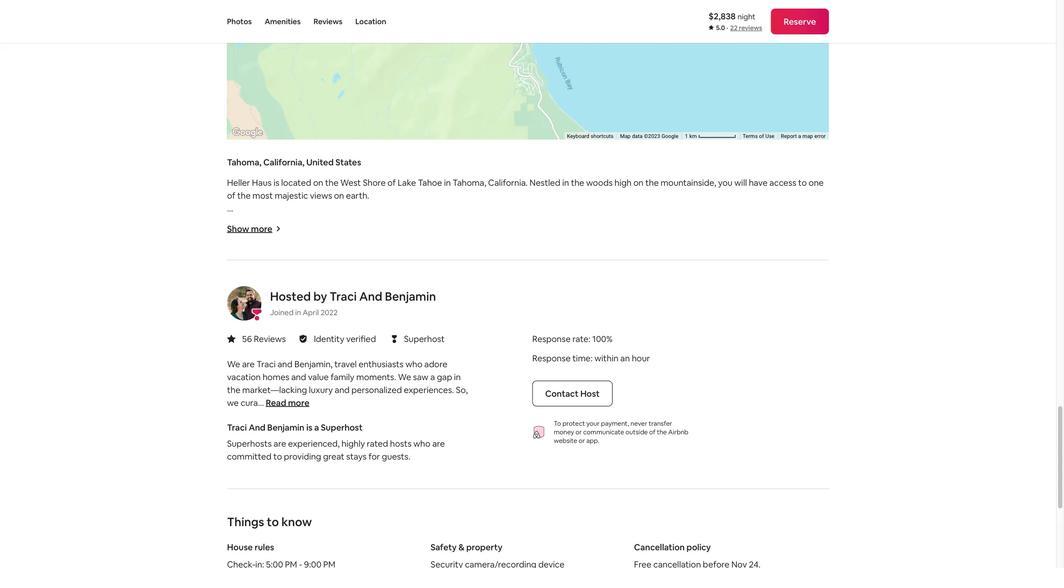 Task type: locate. For each thing, give the bounding box(es) containing it.
0 vertical spatial :
[[589, 333, 591, 344]]

payment,
[[601, 420, 629, 428]]

identity
[[314, 333, 344, 344]]

1 vertical spatial :
[[591, 353, 593, 364]]

google map
showing 2 points of interest. region
[[172, 0, 860, 160]]

2 horizontal spatial traci
[[330, 289, 357, 304]]

traci inside we are traci and benjamin, travel enthusiasts who adore vacation homes and value family moments. we saw a gap in the market—lacking luxury and personalized experiences. so, we cura…
[[257, 359, 276, 370]]

private
[[352, 229, 380, 240]]

show
[[227, 223, 249, 234]]

shore
[[363, 177, 386, 188]]

on right high
[[634, 177, 644, 188]]

response down response rate : 100%
[[532, 353, 571, 364]]

we left saw on the bottom left
[[398, 372, 411, 383]]

0 horizontal spatial neighborhood
[[307, 216, 364, 227]]

more for read more
[[288, 397, 309, 408]]

: left within
[[591, 353, 593, 364]]

0 horizontal spatial from
[[300, 254, 319, 265]]

0 vertical spatial traci
[[330, 289, 357, 304]]

the down the transfer
[[657, 428, 667, 437]]

1 vertical spatial and
[[249, 422, 265, 433]]

committed
[[227, 451, 272, 462]]

1 vertical spatial benjamin
[[267, 422, 304, 433]]

benjamin down read more button
[[267, 422, 304, 433]]

of left use
[[759, 133, 764, 139]]

1 vertical spatial -
[[227, 229, 230, 240]]

to inside the heller haus is located on the west shore of lake tahoe in tahoma, california. nestled in the woods high on the mountainside, you will have access to one of the most majestic views on earth.
[[798, 177, 807, 188]]

airbnb
[[668, 428, 689, 437]]

1 horizontal spatial traci
[[257, 359, 276, 370]]

1 horizontal spatial we
[[398, 372, 411, 383]]

2 horizontal spatial a
[[798, 133, 801, 139]]

1 vertical spatial to
[[273, 451, 282, 462]]

google
[[662, 133, 679, 139]]

response rate : 100%
[[532, 333, 613, 344]]

things to know
[[227, 515, 312, 530]]

1 response from the top
[[532, 333, 571, 344]]

0 vertical spatial tahoma,
[[227, 157, 262, 168]]

the up private
[[374, 216, 388, 227]]

benjamin inside hosted by traci and benjamin joined in april 2022
[[385, 289, 436, 304]]

heavenly
[[429, 254, 465, 265]]

is right "haus"
[[274, 177, 279, 188]]

0 horizontal spatial reviews
[[254, 333, 286, 344]]

on up views
[[313, 177, 323, 188]]

hosted
[[270, 289, 311, 304]]

are right hosts at the left
[[432, 438, 445, 449]]

who inside we are traci and benjamin, travel enthusiasts who adore vacation homes and value family moments. we saw a gap in the market—lacking luxury and personalized experiences. so, we cura…
[[406, 359, 422, 370]]

0 vertical spatial from
[[331, 229, 350, 240]]

so,
[[456, 385, 468, 396]]

1 horizontal spatial a
[[430, 372, 435, 383]]

of down the heller
[[227, 190, 235, 201]]

0 vertical spatial who
[[406, 359, 422, 370]]

neighborhood down views
[[307, 216, 364, 227]]

the inside "-quiet and peaceful neighborhood in the woods - less than 5 minutes away from private neighborhood beach"
[[374, 216, 388, 227]]

data
[[632, 133, 643, 139]]

and inside "-quiet and peaceful neighborhood in the woods - less than 5 minutes away from private neighborhood beach"
[[254, 216, 269, 227]]

0 vertical spatial is
[[274, 177, 279, 188]]

a up experienced, at left
[[314, 422, 319, 433]]

1 horizontal spatial superhost
[[404, 334, 445, 345]]

: left 100%
[[589, 333, 591, 344]]

0 vertical spatial to
[[798, 177, 807, 188]]

traci up "2022"
[[330, 289, 357, 304]]

superhost up adore
[[404, 334, 445, 345]]

the right nestled
[[571, 177, 584, 188]]

gap
[[437, 372, 452, 383]]

woods left high
[[586, 177, 613, 188]]

0 horizontal spatial we
[[227, 359, 240, 370]]

a left map
[[798, 133, 801, 139]]

from left private
[[331, 229, 350, 240]]

policy
[[687, 542, 711, 553]]

heller haus is located on the west shore of lake tahoe in tahoma, california. nestled in the woods high on the mountainside, you will have access to one of the most majestic views on earth.
[[227, 177, 824, 201]]

0 vertical spatial minutes
[[275, 229, 307, 240]]

1 - from the top
[[227, 216, 230, 227]]

1 vertical spatial woods
[[390, 216, 416, 227]]

2 response from the top
[[532, 353, 571, 364]]

a left gap
[[430, 372, 435, 383]]

we up vacation
[[227, 359, 240, 370]]

2 vertical spatial a
[[314, 422, 319, 433]]

are up providing
[[274, 438, 286, 449]]

house rules
[[227, 542, 274, 553]]

1 vertical spatial minutes
[[244, 254, 276, 265]]

on
[[313, 177, 323, 188], [634, 177, 644, 188], [334, 190, 344, 201]]

and inside hosted by traci and benjamin joined in april 2022
[[359, 289, 382, 304]]

0 vertical spatial more
[[251, 223, 272, 234]]

1 horizontal spatial tahoma,
[[453, 177, 486, 188]]

for
[[369, 451, 380, 462]]

0 horizontal spatial tahoma,
[[227, 157, 262, 168]]

protect
[[563, 420, 585, 428]]

and up superhosts
[[249, 422, 265, 433]]

1 vertical spatial reviews
[[254, 333, 286, 344]]

on down "west"
[[334, 190, 344, 201]]

0 vertical spatial and
[[359, 289, 382, 304]]

~30
[[227, 254, 242, 265]]

benjamin,
[[294, 359, 333, 370]]

and
[[254, 216, 269, 227], [412, 254, 427, 265], [512, 254, 527, 265], [278, 359, 293, 370], [291, 372, 306, 383], [335, 385, 350, 396]]

to left one
[[798, 177, 807, 188]]

0 horizontal spatial is
[[274, 177, 279, 188]]

0 horizontal spatial and
[[249, 422, 265, 433]]

who inside traci and benjamin is a superhost superhosts are experienced, highly rated hosts who are committed to providing great stays for guests.
[[414, 438, 430, 449]]

will
[[734, 177, 747, 188]]

0 vertical spatial away
[[309, 229, 329, 240]]

0 horizontal spatial traci
[[227, 422, 247, 433]]

states
[[335, 157, 361, 168]]

in right nestled
[[562, 177, 569, 188]]

read more
[[266, 397, 309, 408]]

1 vertical spatial away
[[278, 254, 298, 265]]

1 vertical spatial is
[[306, 422, 312, 433]]

tahoma, left california.
[[453, 177, 486, 188]]

0 vertical spatial a
[[798, 133, 801, 139]]

from left epic
[[300, 254, 319, 265]]

1 horizontal spatial and
[[359, 289, 382, 304]]

website
[[554, 437, 577, 445]]

is inside the heller haus is located on the west shore of lake tahoe in tahoma, california. nestled in the woods high on the mountainside, you will have access to one of the most majestic views on earth.
[[274, 177, 279, 188]]

1 vertical spatial who
[[414, 438, 430, 449]]

0 vertical spatial woods
[[586, 177, 613, 188]]

california,
[[263, 157, 305, 168]]

vacation
[[227, 372, 261, 383]]

56
[[242, 333, 252, 344]]

traci and benjamin is a superhost superhosts are experienced, highly rated hosts who are committed to providing great stays for guests.
[[227, 422, 445, 462]]

response left 'rate'
[[532, 333, 571, 344]]

the up we
[[227, 385, 240, 396]]

from inside "-quiet and peaceful neighborhood in the woods - less than 5 minutes away from private neighborhood beach"
[[331, 229, 350, 240]]

56 reviews
[[242, 333, 286, 344]]

money
[[554, 428, 574, 437]]

map data ©2023 google
[[620, 133, 679, 139]]

in right gap
[[454, 372, 461, 383]]

minutes right ~30
[[244, 254, 276, 265]]

hosted by traci and benjamin joined in april 2022
[[270, 289, 436, 318]]

the
[[325, 177, 338, 188], [571, 177, 584, 188], [645, 177, 659, 188], [237, 190, 251, 201], [374, 216, 388, 227], [227, 385, 240, 396], [657, 428, 667, 437]]

1 vertical spatial tahoma,
[[453, 177, 486, 188]]

location
[[355, 17, 386, 26]]

minutes down peaceful
[[275, 229, 307, 240]]

22 reviews button
[[730, 24, 762, 32]]

traci for are
[[257, 359, 276, 370]]

are up vacation
[[242, 359, 255, 370]]

neighborhood up ~30 minutes away from epic skiing at palisades and heavenly ski resorts and truckee river rafting
[[382, 229, 438, 240]]

in up private
[[366, 216, 373, 227]]

to left know
[[267, 515, 279, 530]]

skiing
[[340, 254, 362, 265]]

woods down lake
[[390, 216, 416, 227]]

use
[[765, 133, 775, 139]]

0 horizontal spatial a
[[314, 422, 319, 433]]

reviews right 56 on the bottom of page
[[254, 333, 286, 344]]

1 horizontal spatial more
[[288, 397, 309, 408]]

west
[[340, 177, 361, 188]]

traci
[[330, 289, 357, 304], [257, 359, 276, 370], [227, 422, 247, 433]]

1 vertical spatial neighborhood
[[382, 229, 438, 240]]

response for response time
[[532, 353, 571, 364]]

of inside to protect your payment, never transfer money or communicate outside of the airbnb website or app.
[[649, 428, 656, 437]]

0 vertical spatial benjamin
[[385, 289, 436, 304]]

0 horizontal spatial benjamin
[[267, 422, 304, 433]]

0 vertical spatial reviews
[[314, 17, 342, 26]]

0 horizontal spatial on
[[313, 177, 323, 188]]

response time : within an hour
[[532, 353, 650, 364]]

0 horizontal spatial woods
[[390, 216, 416, 227]]

1 horizontal spatial from
[[331, 229, 350, 240]]

minutes inside "-quiet and peaceful neighborhood in the woods - less than 5 minutes away from private neighborhood beach"
[[275, 229, 307, 240]]

less
[[232, 229, 247, 240]]

1 horizontal spatial away
[[309, 229, 329, 240]]

of down the transfer
[[649, 428, 656, 437]]

market—lacking
[[242, 385, 307, 396]]

away up epic
[[309, 229, 329, 240]]

minutes
[[275, 229, 307, 240], [244, 254, 276, 265]]

reviews
[[314, 17, 342, 26], [254, 333, 286, 344]]

keyboard shortcuts button
[[567, 133, 614, 140]]

0 vertical spatial response
[[532, 333, 571, 344]]

0 horizontal spatial superhost
[[321, 422, 363, 433]]

1 horizontal spatial are
[[274, 438, 286, 449]]

1 vertical spatial we
[[398, 372, 411, 383]]

personalized
[[352, 385, 402, 396]]

is up experienced, at left
[[306, 422, 312, 433]]

traci up homes
[[257, 359, 276, 370]]

1 vertical spatial response
[[532, 353, 571, 364]]

and
[[359, 289, 382, 304], [249, 422, 265, 433]]

transfer
[[649, 420, 672, 428]]

traci up superhosts
[[227, 422, 247, 433]]

1 vertical spatial traci
[[257, 359, 276, 370]]

traci inside hosted by traci and benjamin joined in april 2022
[[330, 289, 357, 304]]

in
[[444, 177, 451, 188], [562, 177, 569, 188], [366, 216, 373, 227], [295, 308, 301, 318], [454, 372, 461, 383]]

1 vertical spatial more
[[288, 397, 309, 408]]

traci and benjamin is a superhost. learn more about traci and benjamin. image
[[227, 286, 261, 321], [227, 286, 261, 321]]

response
[[532, 333, 571, 344], [532, 353, 571, 364]]

who right hosts at the left
[[414, 438, 430, 449]]

access
[[770, 177, 796, 188]]

hosts
[[390, 438, 412, 449]]

and up than
[[254, 216, 269, 227]]

a
[[798, 133, 801, 139], [430, 372, 435, 383], [314, 422, 319, 433]]

1 horizontal spatial benjamin
[[385, 289, 436, 304]]

1 vertical spatial superhost
[[321, 422, 363, 433]]

benjamin down ~30 minutes away from epic skiing at palisades and heavenly ski resorts and truckee river rafting
[[385, 289, 436, 304]]

in left april
[[295, 308, 301, 318]]

0 horizontal spatial more
[[251, 223, 272, 234]]

benjamin
[[385, 289, 436, 304], [267, 422, 304, 433]]

2 horizontal spatial on
[[634, 177, 644, 188]]

the right high
[[645, 177, 659, 188]]

1 vertical spatial a
[[430, 372, 435, 383]]

who up saw on the bottom left
[[406, 359, 422, 370]]

rated
[[367, 438, 388, 449]]

tahoma, up the heller
[[227, 157, 262, 168]]

2 vertical spatial traci
[[227, 422, 247, 433]]

more
[[251, 223, 272, 234], [288, 397, 309, 408]]

1 horizontal spatial reviews
[[314, 17, 342, 26]]

5.0 · 22 reviews
[[716, 24, 762, 32]]

more inside button
[[288, 397, 309, 408]]

1 horizontal spatial woods
[[586, 177, 613, 188]]

to left providing
[[273, 451, 282, 462]]

tahoe
[[418, 177, 442, 188]]

0 vertical spatial -
[[227, 216, 230, 227]]

0 vertical spatial we
[[227, 359, 240, 370]]

1 horizontal spatial on
[[334, 190, 344, 201]]

cura…
[[241, 397, 264, 408]]

by
[[313, 289, 327, 304]]

2 vertical spatial to
[[267, 515, 279, 530]]

1 horizontal spatial is
[[306, 422, 312, 433]]

adore
[[424, 359, 447, 370]]

0 horizontal spatial are
[[242, 359, 255, 370]]

reviews left location
[[314, 17, 342, 26]]

superhost up highly in the left bottom of the page
[[321, 422, 363, 433]]

and down at on the top
[[359, 289, 382, 304]]

rules
[[255, 542, 274, 553]]

away up hosted
[[278, 254, 298, 265]]

show more
[[227, 223, 272, 234]]

never
[[631, 420, 647, 428]]

are
[[242, 359, 255, 370], [274, 438, 286, 449], [432, 438, 445, 449]]

safety
[[431, 542, 457, 553]]

is
[[274, 177, 279, 188], [306, 422, 312, 433]]



Task type: describe. For each thing, give the bounding box(es) containing it.
and inside traci and benjamin is a superhost superhosts are experienced, highly rated hosts who are committed to providing great stays for guests.
[[249, 422, 265, 433]]

providing
[[284, 451, 321, 462]]

joined
[[270, 308, 294, 318]]

0 vertical spatial superhost
[[404, 334, 445, 345]]

to inside traci and benjamin is a superhost superhosts are experienced, highly rated hosts who are committed to providing great stays for guests.
[[273, 451, 282, 462]]

hour
[[632, 353, 650, 364]]

in right tahoe
[[444, 177, 451, 188]]

error
[[814, 133, 826, 139]]

experiences.
[[404, 385, 454, 396]]

of left lake
[[388, 177, 396, 188]]

united
[[306, 157, 334, 168]]

heller
[[227, 177, 250, 188]]

and right the resorts
[[512, 254, 527, 265]]

we are traci and benjamin, travel enthusiasts who adore vacation homes and value family moments. we saw a gap in the market—lacking luxury and personalized experiences. so, we cura…
[[227, 359, 468, 408]]

the inside to protect your payment, never transfer money or communicate outside of the airbnb website or app.
[[657, 428, 667, 437]]

and up homes
[[278, 359, 293, 370]]

or left the app.
[[579, 437, 585, 445]]

google image
[[230, 126, 265, 140]]

lake
[[398, 177, 416, 188]]

great
[[323, 451, 344, 462]]

highly
[[342, 438, 365, 449]]

travel
[[334, 359, 357, 370]]

more for show more
[[251, 223, 272, 234]]

$2,838
[[709, 10, 736, 21]]

are inside we are traci and benjamin, travel enthusiasts who adore vacation homes and value family moments. we saw a gap in the market—lacking luxury and personalized experiences. so, we cura…
[[242, 359, 255, 370]]

reserve
[[784, 16, 816, 27]]

to protect your payment, never transfer money or communicate outside of the airbnb website or app.
[[554, 420, 689, 445]]

views
[[310, 190, 332, 201]]

within
[[595, 353, 619, 364]]

report a map error link
[[781, 133, 826, 139]]

one
[[809, 177, 824, 188]]

contact host
[[545, 388, 600, 399]]

superhosts
[[227, 438, 272, 449]]

a inside traci and benjamin is a superhost superhosts are experienced, highly rated hosts who are committed to providing great stays for guests.
[[314, 422, 319, 433]]

enthusiasts
[[359, 359, 404, 370]]

1 horizontal spatial neighborhood
[[382, 229, 438, 240]]

or down protect
[[576, 428, 582, 437]]

most
[[253, 190, 273, 201]]

cancellation policy
[[634, 542, 711, 553]]

app.
[[586, 437, 599, 445]]

mountainside,
[[661, 177, 716, 188]]

value
[[308, 372, 329, 383]]

outside
[[626, 428, 648, 437]]

traci inside traci and benjamin is a superhost superhosts are experienced, highly rated hosts who are committed to providing great stays for guests.
[[227, 422, 247, 433]]

traci for by
[[330, 289, 357, 304]]

-quiet and peaceful neighborhood in the woods - less than 5 minutes away from private neighborhood beach
[[227, 216, 465, 240]]

an
[[620, 353, 630, 364]]

beach
[[440, 229, 465, 240]]

your
[[586, 420, 600, 428]]

benjamin inside traci and benjamin is a superhost superhosts are experienced, highly rated hosts who are committed to providing great stays for guests.
[[267, 422, 304, 433]]

superhost inside traci and benjamin is a superhost superhosts are experienced, highly rated hosts who are committed to providing great stays for guests.
[[321, 422, 363, 433]]

reserve button
[[771, 9, 829, 34]]

1
[[685, 133, 688, 139]]

house
[[227, 542, 253, 553]]

1 vertical spatial from
[[300, 254, 319, 265]]

terms of use link
[[743, 133, 775, 139]]

peaceful
[[271, 216, 306, 227]]

rate
[[573, 333, 589, 344]]

contact host link
[[532, 381, 613, 407]]

and down family
[[335, 385, 350, 396]]

identity verified
[[314, 333, 376, 344]]

: for response time
[[591, 353, 593, 364]]

amenities
[[265, 17, 301, 26]]

have
[[749, 177, 768, 188]]

100%
[[592, 333, 613, 344]]

the up views
[[325, 177, 338, 188]]

you
[[718, 177, 733, 188]]

2 horizontal spatial are
[[432, 438, 445, 449]]

to
[[554, 420, 561, 428]]

photos
[[227, 17, 252, 26]]

resorts
[[480, 254, 510, 265]]

and right palisades
[[412, 254, 427, 265]]

: for response rate
[[589, 333, 591, 344]]

in inside we are traci and benjamin, travel enthusiasts who adore vacation homes and value family moments. we saw a gap in the market—lacking luxury and personalized experiences. so, we cura…
[[454, 372, 461, 383]]

tahoma, inside the heller haus is located on the west shore of lake tahoe in tahoma, california. nestled in the woods high on the mountainside, you will have access to one of the most majestic views on earth.
[[453, 177, 486, 188]]

luxury
[[309, 385, 333, 396]]

the inside we are traci and benjamin, travel enthusiasts who adore vacation homes and value family moments. we saw a gap in the market—lacking luxury and personalized experiences. so, we cura…
[[227, 385, 240, 396]]

away inside "-quiet and peaceful neighborhood in the woods - less than 5 minutes away from private neighborhood beach"
[[309, 229, 329, 240]]

april
[[303, 308, 319, 318]]

response for response rate
[[532, 333, 571, 344]]

the down the heller
[[237, 190, 251, 201]]

show more button
[[227, 223, 281, 234]]

truckee
[[529, 254, 561, 265]]

2 - from the top
[[227, 229, 230, 240]]

woods inside the heller haus is located on the west shore of lake tahoe in tahoma, california. nestled in the woods high on the mountainside, you will have access to one of the most majestic views on earth.
[[586, 177, 613, 188]]

2022
[[321, 308, 338, 318]]

ski
[[467, 254, 478, 265]]

time
[[573, 353, 591, 364]]

we
[[227, 397, 239, 408]]

and down benjamin,
[[291, 372, 306, 383]]

rafting
[[584, 254, 612, 265]]

read
[[266, 397, 286, 408]]

host
[[580, 388, 600, 399]]

cancellation
[[634, 542, 685, 553]]

1 km button
[[682, 132, 740, 140]]

0 vertical spatial neighborhood
[[307, 216, 364, 227]]

0 horizontal spatial away
[[278, 254, 298, 265]]

keyboard
[[567, 133, 589, 139]]

earth.
[[346, 190, 369, 201]]

know
[[281, 515, 312, 530]]

km
[[689, 133, 697, 139]]

california.
[[488, 177, 528, 188]]

woods inside "-quiet and peaceful neighborhood in the woods - less than 5 minutes away from private neighborhood beach"
[[390, 216, 416, 227]]

photos button
[[227, 0, 252, 43]]

in inside "-quiet and peaceful neighborhood in the woods - less than 5 minutes away from private neighborhood beach"
[[366, 216, 373, 227]]

report
[[781, 133, 797, 139]]

shortcuts
[[591, 133, 614, 139]]

in inside hosted by traci and benjamin joined in april 2022
[[295, 308, 301, 318]]

©2023
[[644, 133, 660, 139]]

reviews button
[[314, 0, 342, 43]]

verified
[[346, 333, 376, 344]]

is inside traci and benjamin is a superhost superhosts are experienced, highly rated hosts who are committed to providing great stays for guests.
[[306, 422, 312, 433]]

contact
[[545, 388, 579, 399]]

a inside we are traci and benjamin, travel enthusiasts who adore vacation homes and value family moments. we saw a gap in the market—lacking luxury and personalized experiences. so, we cura…
[[430, 372, 435, 383]]

5
[[269, 229, 273, 240]]

amenities button
[[265, 0, 301, 43]]



Task type: vqa. For each thing, say whether or not it's contained in the screenshot.
12:00
no



